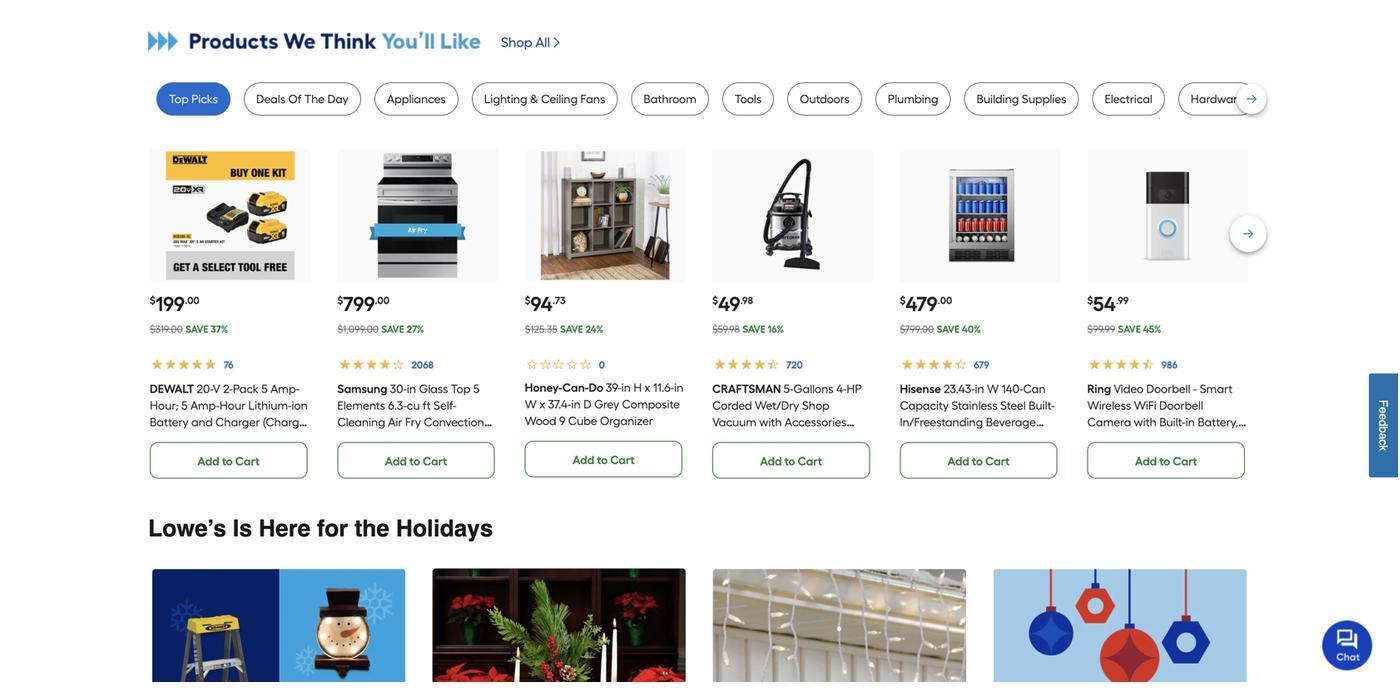 Task type: locate. For each thing, give the bounding box(es) containing it.
with down "wifi"
[[1135, 415, 1157, 429]]

battery,
[[1198, 415, 1239, 429]]

convection
[[424, 415, 484, 429]]

to down freestanding
[[410, 454, 420, 469]]

$ inside $ 479 .00
[[900, 295, 906, 307]]

in up cu at the bottom
[[407, 382, 416, 396]]

to inside 49 list item
[[785, 454, 796, 469]]

37%
[[211, 324, 228, 336]]

1 $ from the left
[[150, 295, 156, 307]]

fry
[[405, 415, 421, 429]]

$ up $1,099.00
[[337, 295, 343, 307]]

0 vertical spatial stainless
[[952, 399, 998, 413]]

a
[[1378, 433, 1391, 440]]

elements
[[337, 399, 385, 413]]

.00 up $1,099.00 save 27%
[[375, 295, 390, 307]]

20-v 2-pack 5 amp- hour; 5 amp-hour lithium-ion battery and charger (charger included)
[[150, 382, 310, 446]]

hp
[[847, 382, 862, 396]]

v
[[213, 382, 220, 396]]

built-
[[1029, 399, 1055, 413], [1160, 415, 1186, 429]]

1 vertical spatial w
[[525, 398, 537, 412]]

1 horizontal spatial built-
[[1160, 415, 1186, 429]]

glass down beverage
[[992, 432, 1021, 446]]

$59.98 save 16%
[[713, 324, 784, 336]]

with inside '5-gallons 4-hp corded wet/dry shop vacuum with accessories included'
[[760, 415, 782, 429]]

building supplies
[[977, 92, 1067, 106]]

2 horizontal spatial 5
[[474, 382, 480, 396]]

24%
[[586, 324, 604, 336]]

$ inside $ 199 .00
[[150, 295, 156, 307]]

to inside 199 list item
[[222, 454, 233, 469]]

cart down vision,
[[1173, 454, 1198, 469]]

1 vertical spatial doorbell
[[1160, 399, 1204, 413]]

resistant
[[337, 465, 385, 479]]

add down cube
[[573, 454, 595, 468]]

5 right the hour;
[[182, 399, 188, 413]]

479
[[906, 292, 938, 317]]

smart right -
[[1200, 382, 1233, 396]]

cart down organizer
[[611, 454, 635, 468]]

add to cart link inside 199 list item
[[150, 442, 308, 479]]

to down accessories
[[785, 454, 796, 469]]

1 horizontal spatial stainless
[[952, 399, 998, 413]]

0 vertical spatial built-
[[1029, 399, 1055, 413]]

1 e from the top
[[1378, 407, 1391, 414]]

$ 54 .99
[[1088, 292, 1129, 317]]

built- up 'night'
[[1160, 415, 1186, 429]]

$ inside $ 54 .99
[[1088, 295, 1094, 307]]

x down honey-
[[540, 398, 546, 412]]

a yellow and gray step ladder, a lighted snowman stocking holder and a green extension cord. image
[[152, 569, 405, 683]]

1 horizontal spatial 2-
[[1088, 432, 1097, 446]]

2- up the nickel
[[1088, 432, 1097, 446]]

with down beverage
[[966, 432, 989, 446]]

5 save from the left
[[937, 324, 960, 336]]

to for 54
[[1160, 454, 1171, 469]]

top up self-
[[451, 382, 471, 396]]

$ up $799.00
[[900, 295, 906, 307]]

add for 799
[[385, 454, 407, 469]]

add inside 54 list item
[[1136, 454, 1157, 469]]

add inside 199 list item
[[198, 454, 219, 469]]

.00 inside $ 479 .00
[[938, 295, 953, 307]]

cart inside 199 list item
[[235, 454, 260, 469]]

1 vertical spatial built-
[[1160, 415, 1186, 429]]

1 save from the left
[[186, 324, 209, 336]]

save inside 54 list item
[[1118, 324, 1141, 336]]

2-
[[223, 382, 233, 396], [1088, 432, 1097, 446]]

add to cart down freestanding
[[385, 454, 447, 469]]

.00 inside $ 199 .00
[[185, 295, 200, 307]]

$ for 199
[[150, 295, 156, 307]]

w
[[987, 382, 999, 396], [525, 398, 537, 412]]

add to cart link inside 49 list item
[[713, 442, 870, 479]]

1 vertical spatial 2-
[[1088, 432, 1097, 446]]

add to cart inside 199 list item
[[198, 454, 260, 469]]

chat invite button image
[[1323, 620, 1374, 671]]

add to cart for 49
[[760, 454, 823, 469]]

the
[[355, 516, 390, 542]]

save left 37%
[[186, 324, 209, 336]]

6.3-
[[388, 399, 407, 413]]

cart inside 799 list item
[[423, 454, 447, 469]]

5 up 'convection'
[[474, 382, 480, 396]]

f e e d b a c k button
[[1370, 374, 1399, 478]]

$99.99
[[1088, 324, 1116, 336]]

1 horizontal spatial glass
[[992, 432, 1021, 446]]

0 horizontal spatial w
[[525, 398, 537, 412]]

with down wet/dry
[[760, 415, 782, 429]]

cleaning
[[337, 415, 385, 429]]

add to cart link inside 94 list item
[[525, 441, 683, 478]]

$99.99 save 45%
[[1088, 324, 1162, 336]]

$ up $319.00
[[150, 295, 156, 307]]

0 horizontal spatial smart
[[441, 432, 473, 446]]

grey
[[595, 398, 620, 412]]

$59.98
[[713, 324, 740, 336]]

save left 24%
[[560, 324, 584, 336]]

1 horizontal spatial top
[[451, 382, 471, 396]]

w inside 39-in h x 11.6-in w x 37.4-in d grey composite wood 9 cube organizer
[[525, 398, 537, 412]]

1 vertical spatial glass
[[992, 432, 1021, 446]]

.98
[[741, 295, 753, 307]]

do
[[589, 381, 604, 395]]

top inside the 30-in glass top 5 elements 6.3-cu ft self- cleaning air fry convection oven freestanding smart electric range (fingerprint resistant stainless steel)
[[451, 382, 471, 396]]

cart down freestanding
[[423, 454, 447, 469]]

k
[[1378, 446, 1391, 451]]

$ up $59.98
[[713, 295, 719, 307]]

dewalt 20-v 2-pack 5 amp-hour; 5 amp-hour lithium-ion battery and charger (charger included) image
[[166, 151, 295, 280]]

doorbell down -
[[1160, 399, 1204, 413]]

add down refrigerator
[[948, 454, 970, 469]]

add inside 49 list item
[[760, 454, 782, 469]]

2- right v
[[223, 382, 233, 396]]

.00 inside $ 799 .00
[[375, 295, 390, 307]]

6 $ from the left
[[1088, 295, 1094, 307]]

to down cube
[[597, 454, 608, 468]]

add inside 479 "list item"
[[948, 454, 970, 469]]

stainless
[[952, 399, 998, 413], [388, 465, 434, 479]]

charger
[[216, 415, 260, 429]]

stainless inside the 23.43-in w 140-can capacity stainless steel built- in/freestanding beverage refrigerator with glass door
[[952, 399, 998, 413]]

.99
[[1116, 295, 1129, 307]]

oven
[[337, 432, 366, 446]]

add down '5-gallons 4-hp corded wet/dry shop vacuum with accessories included'
[[760, 454, 782, 469]]

w left the 140- at the right bottom of the page
[[987, 382, 999, 396]]

wood
[[525, 414, 557, 429]]

1 horizontal spatial 5
[[262, 382, 268, 396]]

1 vertical spatial stainless
[[388, 465, 434, 479]]

0 horizontal spatial 2-
[[223, 382, 233, 396]]

3 .00 from the left
[[938, 295, 953, 307]]

3 $ from the left
[[525, 295, 531, 307]]

cart down beverage
[[986, 454, 1010, 469]]

0 horizontal spatial top
[[169, 92, 189, 106]]

add for 94
[[573, 454, 595, 468]]

4 $ from the left
[[713, 295, 719, 307]]

steel)
[[437, 465, 466, 479]]

top
[[169, 92, 189, 106], [451, 382, 471, 396]]

54 list item
[[1088, 149, 1249, 479]]

h
[[634, 381, 642, 395]]

add to cart inside 54 list item
[[1136, 454, 1198, 469]]

satin
[[1219, 432, 1246, 446]]

1 horizontal spatial with
[[966, 432, 989, 446]]

45%
[[1144, 324, 1162, 336]]

pack
[[233, 382, 259, 396]]

2- inside 20-v 2-pack 5 amp- hour; 5 amp-hour lithium-ion battery and charger (charger included)
[[223, 382, 233, 396]]

0 horizontal spatial shop
[[501, 35, 533, 51]]

with inside video doorbell - smart wireless wifi doorbell camera with built-in battery, 2-way talk, night vision, satin nickel
[[1135, 415, 1157, 429]]

add to cart link inside 799 list item
[[337, 442, 495, 479]]

glass up ft
[[419, 382, 448, 396]]

.00 for 199
[[185, 295, 200, 307]]

add to cart inside 49 list item
[[760, 454, 823, 469]]

built- inside the 23.43-in w 140-can capacity stainless steel built- in/freestanding beverage refrigerator with glass door
[[1029, 399, 1055, 413]]

0 horizontal spatial 5
[[182, 399, 188, 413]]

add to cart link
[[525, 441, 683, 478], [150, 442, 308, 479], [337, 442, 495, 479], [713, 442, 870, 479], [900, 442, 1058, 479], [1088, 442, 1246, 479]]

11.6-
[[653, 381, 674, 395]]

w up wood
[[525, 398, 537, 412]]

5 up lithium-
[[262, 382, 268, 396]]

1 vertical spatial x
[[540, 398, 546, 412]]

1 horizontal spatial amp-
[[271, 382, 300, 396]]

composite
[[622, 398, 680, 412]]

doorbell
[[1147, 382, 1191, 396], [1160, 399, 1204, 413]]

6 save from the left
[[1118, 324, 1141, 336]]

c
[[1378, 440, 1391, 446]]

save inside 49 list item
[[743, 324, 766, 336]]

built- down the "can"
[[1029, 399, 1055, 413]]

.00 up $319.00 save 37%
[[185, 295, 200, 307]]

honey-can-do 39-in h x 11.6-in w x 37.4-in d grey composite wood 9 cube organizer image
[[541, 151, 670, 280]]

add to cart down 'night'
[[1136, 454, 1198, 469]]

x
[[645, 381, 651, 395], [540, 398, 546, 412]]

5
[[262, 382, 268, 396], [474, 382, 480, 396], [182, 399, 188, 413]]

0 vertical spatial 2-
[[223, 382, 233, 396]]

0 vertical spatial w
[[987, 382, 999, 396]]

$ inside $ 94 .73
[[525, 295, 531, 307]]

amp- up ion
[[271, 382, 300, 396]]

to inside 479 "list item"
[[972, 454, 983, 469]]

lowe's is here for the holidays
[[148, 516, 493, 542]]

to for 199
[[222, 454, 233, 469]]

$ up $99.99
[[1088, 295, 1094, 307]]

0 vertical spatial glass
[[419, 382, 448, 396]]

0 vertical spatial x
[[645, 381, 651, 395]]

1 horizontal spatial x
[[645, 381, 651, 395]]

shop inside '5-gallons 4-hp corded wet/dry shop vacuum with accessories included'
[[802, 399, 830, 413]]

to down the 23.43-in w 140-can capacity stainless steel built- in/freestanding beverage refrigerator with glass door at the bottom of the page
[[972, 454, 983, 469]]

3 save from the left
[[560, 324, 584, 336]]

479 list item
[[900, 149, 1061, 479]]

add to cart down charger
[[198, 454, 260, 469]]

add to cart down the 23.43-in w 140-can capacity stainless steel built- in/freestanding beverage refrigerator with glass door at the bottom of the page
[[948, 454, 1010, 469]]

save for 94
[[560, 324, 584, 336]]

to inside 54 list item
[[1160, 454, 1171, 469]]

save inside 199 list item
[[186, 324, 209, 336]]

e up b
[[1378, 414, 1391, 420]]

$125.35 save 24%
[[525, 324, 604, 336]]

94 list item
[[525, 149, 686, 478]]

2 $ from the left
[[337, 295, 343, 307]]

in left the 140- at the right bottom of the page
[[975, 382, 985, 396]]

save left '45%'
[[1118, 324, 1141, 336]]

shop up accessories
[[802, 399, 830, 413]]

5 inside the 30-in glass top 5 elements 6.3-cu ft self- cleaning air fry convection oven freestanding smart electric range (fingerprint resistant stainless steel)
[[474, 382, 480, 396]]

0 horizontal spatial built-
[[1029, 399, 1055, 413]]

1 vertical spatial smart
[[441, 432, 473, 446]]

weekending at lowe's. image
[[993, 569, 1247, 683]]

night
[[1151, 432, 1180, 446]]

x right "h"
[[645, 381, 651, 395]]

2 save from the left
[[381, 324, 405, 336]]

craftsman 5-gallons 4-hp corded wet/dry shop vacuum with accessories included image
[[729, 151, 858, 280]]

2 horizontal spatial .00
[[938, 295, 953, 307]]

save for 49
[[743, 324, 766, 336]]

0 horizontal spatial .00
[[185, 295, 200, 307]]

to inside 799 list item
[[410, 454, 420, 469]]

1 vertical spatial amp-
[[191, 399, 220, 413]]

stainless down 23.43-
[[952, 399, 998, 413]]

cart for 479
[[986, 454, 1010, 469]]

add to cart down cube
[[573, 454, 635, 468]]

add inside 94 list item
[[573, 454, 595, 468]]

in up vision,
[[1186, 415, 1195, 429]]

$
[[150, 295, 156, 307], [337, 295, 343, 307], [525, 295, 531, 307], [713, 295, 719, 307], [900, 295, 906, 307], [1088, 295, 1094, 307]]

94
[[531, 292, 553, 317]]

save inside 799 list item
[[381, 324, 405, 336]]

to down 'night'
[[1160, 454, 1171, 469]]

with for 49
[[760, 415, 782, 429]]

to down charger
[[222, 454, 233, 469]]

0 horizontal spatial with
[[760, 415, 782, 429]]

save left 40%
[[937, 324, 960, 336]]

4 save from the left
[[743, 324, 766, 336]]

add inside 799 list item
[[385, 454, 407, 469]]

0 vertical spatial top
[[169, 92, 189, 106]]

to for 799
[[410, 454, 420, 469]]

shop left all
[[501, 35, 533, 51]]

top left picks
[[169, 92, 189, 106]]

1 horizontal spatial smart
[[1200, 382, 1233, 396]]

2- inside video doorbell - smart wireless wifi doorbell camera with built-in battery, 2-way talk, night vision, satin nickel
[[1088, 432, 1097, 446]]

e up d in the right bottom of the page
[[1378, 407, 1391, 414]]

.00 up '$799.00 save 40%' in the right top of the page
[[938, 295, 953, 307]]

cart inside 54 list item
[[1173, 454, 1198, 469]]

2 .00 from the left
[[375, 295, 390, 307]]

49 list item
[[713, 149, 874, 479]]

save inside 94 list item
[[560, 324, 584, 336]]

smart down 'convection'
[[441, 432, 473, 446]]

accessories
[[785, 415, 847, 429]]

is
[[233, 516, 252, 542]]

in left d
[[572, 398, 581, 412]]

cart for 49
[[798, 454, 823, 469]]

1 horizontal spatial w
[[987, 382, 999, 396]]

in inside video doorbell - smart wireless wifi doorbell camera with built-in battery, 2-way talk, night vision, satin nickel
[[1186, 415, 1195, 429]]

$ inside $ 49 .98
[[713, 295, 719, 307]]

cart inside 49 list item
[[798, 454, 823, 469]]

37.4-
[[548, 398, 572, 412]]

add to cart down accessories
[[760, 454, 823, 469]]

chevron right image
[[550, 36, 564, 49]]

can-
[[563, 381, 589, 395]]

save inside 479 "list item"
[[937, 324, 960, 336]]

cart down charger
[[235, 454, 260, 469]]

holidays
[[396, 516, 493, 542]]

5 $ from the left
[[900, 295, 906, 307]]

1 .00 from the left
[[185, 295, 200, 307]]

stainless down range
[[388, 465, 434, 479]]

save left 27%
[[381, 324, 405, 336]]

add down talk,
[[1136, 454, 1157, 469]]

cart inside 94 list item
[[611, 454, 635, 468]]

add to cart inside 479 "list item"
[[948, 454, 1010, 469]]

add to cart inside 799 list item
[[385, 454, 447, 469]]

799
[[343, 292, 375, 317]]

0 horizontal spatial glass
[[419, 382, 448, 396]]

1 horizontal spatial .00
[[375, 295, 390, 307]]

add to cart link inside 479 "list item"
[[900, 442, 1058, 479]]

amp- down the 20-
[[191, 399, 220, 413]]

add to cart link inside 54 list item
[[1088, 442, 1246, 479]]

vision,
[[1182, 432, 1216, 446]]

top picks
[[169, 92, 218, 106]]

add for 49
[[760, 454, 782, 469]]

glass inside the 30-in glass top 5 elements 6.3-cu ft self- cleaning air fry convection oven freestanding smart electric range (fingerprint resistant stainless steel)
[[419, 382, 448, 396]]

5 for 199
[[262, 382, 268, 396]]

$ left .73
[[525, 295, 531, 307]]

doorbell left -
[[1147, 382, 1191, 396]]

to inside 94 list item
[[597, 454, 608, 468]]

in left "h"
[[622, 381, 631, 395]]

0 vertical spatial shop
[[501, 35, 533, 51]]

amp-
[[271, 382, 300, 396], [191, 399, 220, 413]]

0 vertical spatial smart
[[1200, 382, 1233, 396]]

air
[[388, 415, 403, 429]]

2 horizontal spatial with
[[1135, 415, 1157, 429]]

add down freestanding
[[385, 454, 407, 469]]

1 vertical spatial shop
[[802, 399, 830, 413]]

day
[[328, 92, 349, 106]]

cart inside 479 "list item"
[[986, 454, 1010, 469]]

lighting
[[484, 92, 528, 106]]

add to cart inside 94 list item
[[573, 454, 635, 468]]

$ for 94
[[525, 295, 531, 307]]

49
[[719, 292, 741, 317]]

white icicle lights with a white cord hanging from the roofline of a house. image
[[713, 569, 967, 683]]

$ inside $ 799 .00
[[337, 295, 343, 307]]

0 horizontal spatial stainless
[[388, 465, 434, 479]]

add down and
[[198, 454, 219, 469]]

1 vertical spatial top
[[451, 382, 471, 396]]

cart down accessories
[[798, 454, 823, 469]]

1 horizontal spatial shop
[[802, 399, 830, 413]]

wifi
[[1135, 399, 1157, 413]]

save left 16%
[[743, 324, 766, 336]]

picks
[[192, 92, 218, 106]]



Task type: vqa. For each thing, say whether or not it's contained in the screenshot.
"deliver"
no



Task type: describe. For each thing, give the bounding box(es) containing it.
199
[[156, 292, 185, 317]]

here
[[259, 516, 311, 542]]

40%
[[962, 324, 981, 336]]

wireless
[[1088, 399, 1132, 413]]

$ 479 .00
[[900, 292, 953, 317]]

f
[[1378, 400, 1391, 407]]

799 list item
[[337, 149, 498, 479]]

samsung
[[337, 382, 388, 396]]

0 horizontal spatial x
[[540, 398, 546, 412]]

199 list item
[[150, 149, 311, 479]]

$ for 479
[[900, 295, 906, 307]]

hour;
[[150, 399, 179, 413]]

add to cart for 199
[[198, 454, 260, 469]]

d
[[584, 398, 592, 412]]

39-in h x 11.6-in w x 37.4-in d grey composite wood 9 cube organizer
[[525, 381, 684, 429]]

with inside the 23.43-in w 140-can capacity stainless steel built- in/freestanding beverage refrigerator with glass door
[[966, 432, 989, 446]]

vacuum
[[713, 415, 757, 429]]

and
[[191, 415, 213, 429]]

for
[[317, 516, 348, 542]]

cart for 94
[[611, 454, 635, 468]]

add for 479
[[948, 454, 970, 469]]

electric
[[337, 449, 376, 463]]

plumbing
[[888, 92, 939, 106]]

add to cart link for 49
[[713, 442, 870, 479]]

hour
[[220, 399, 246, 413]]

23.43-in w 140-can capacity stainless steel built- in/freestanding beverage refrigerator with glass door
[[900, 382, 1055, 446]]

organizer
[[600, 414, 653, 429]]

lowe's
[[148, 516, 226, 542]]

steel
[[1001, 399, 1026, 413]]

$1,099.00
[[337, 324, 379, 336]]

&
[[530, 92, 539, 106]]

add for 54
[[1136, 454, 1157, 469]]

save for 479
[[937, 324, 960, 336]]

video
[[1114, 382, 1144, 396]]

27%
[[407, 324, 424, 336]]

$ 199 .00
[[150, 292, 200, 317]]

dewalt
[[150, 382, 194, 396]]

a holiday table with plates on chargers, gold candlesticks, a vase with greenery and poinsettias. image
[[432, 569, 686, 683]]

ft
[[423, 399, 431, 413]]

lighting & ceiling fans
[[484, 92, 606, 106]]

save for 799
[[381, 324, 405, 336]]

w inside the 23.43-in w 140-can capacity stainless steel built- in/freestanding beverage refrigerator with glass door
[[987, 382, 999, 396]]

of
[[288, 92, 302, 106]]

door
[[1024, 432, 1049, 446]]

20-
[[197, 382, 213, 396]]

$125.35
[[525, 324, 558, 336]]

hardware
[[1191, 92, 1244, 106]]

$ 94 .73
[[525, 292, 566, 317]]

shop inside "link"
[[501, 35, 533, 51]]

ring
[[1088, 382, 1112, 396]]

add for 199
[[198, 454, 219, 469]]

in/freestanding
[[900, 415, 984, 429]]

ion
[[292, 399, 308, 413]]

0 vertical spatial amp-
[[271, 382, 300, 396]]

in inside the 23.43-in w 140-can capacity stainless steel built- in/freestanding beverage refrigerator with glass door
[[975, 382, 985, 396]]

$799.00
[[900, 324, 934, 336]]

appliances
[[387, 92, 446, 106]]

with for 54
[[1135, 415, 1157, 429]]

ring video doorbell - smart wireless wifi doorbell camera with built-in battery, 2-way talk, night vision, satin nickel image
[[1104, 151, 1233, 280]]

gallons
[[794, 382, 834, 396]]

$ 49 .98
[[713, 292, 753, 317]]

cu
[[407, 399, 420, 413]]

add to cart for 799
[[385, 454, 447, 469]]

$ 799 .00
[[337, 292, 390, 317]]

hisense
[[900, 382, 942, 396]]

fans
[[581, 92, 606, 106]]

range
[[378, 449, 413, 463]]

glass inside the 23.43-in w 140-can capacity stainless steel built- in/freestanding beverage refrigerator with glass door
[[992, 432, 1021, 446]]

add to cart link for 799
[[337, 442, 495, 479]]

(charger
[[263, 415, 310, 429]]

corded
[[713, 399, 752, 413]]

d
[[1378, 420, 1391, 427]]

built- inside video doorbell - smart wireless wifi doorbell camera with built-in battery, 2-way talk, night vision, satin nickel
[[1160, 415, 1186, 429]]

f e e d b a c k
[[1378, 400, 1391, 451]]

samsung 30-in glass top 5 elements 6.3-cu ft self-cleaning air fry convection oven freestanding smart electric range (fingerprint resistant stainless steel) image
[[354, 151, 482, 280]]

self-
[[434, 399, 457, 413]]

nickel
[[1088, 449, 1119, 463]]

add to cart link for 479
[[900, 442, 1058, 479]]

cart for 799
[[423, 454, 447, 469]]

cart for 199
[[235, 454, 260, 469]]

smart inside video doorbell - smart wireless wifi doorbell camera with built-in battery, 2-way talk, night vision, satin nickel
[[1200, 382, 1233, 396]]

5-
[[784, 382, 794, 396]]

all
[[536, 35, 550, 51]]

to for 479
[[972, 454, 983, 469]]

stainless inside the 30-in glass top 5 elements 6.3-cu ft self- cleaning air fry convection oven freestanding smart electric range (fingerprint resistant stainless steel)
[[388, 465, 434, 479]]

add to cart link for 54
[[1088, 442, 1246, 479]]

add to cart for 94
[[573, 454, 635, 468]]

add to cart for 479
[[948, 454, 1010, 469]]

electrical
[[1105, 92, 1153, 106]]

$ for 54
[[1088, 295, 1094, 307]]

in up composite in the bottom of the page
[[674, 381, 684, 395]]

deals of the day
[[256, 92, 349, 106]]

54
[[1094, 292, 1116, 317]]

0 vertical spatial doorbell
[[1147, 382, 1191, 396]]

-
[[1194, 382, 1198, 396]]

b
[[1378, 427, 1391, 433]]

ceiling
[[541, 92, 578, 106]]

0 horizontal spatial amp-
[[191, 399, 220, 413]]

$ for 799
[[337, 295, 343, 307]]

supplies
[[1022, 92, 1067, 106]]

$1,099.00 save 27%
[[337, 324, 424, 336]]

.00 for 799
[[375, 295, 390, 307]]

5 for 799
[[474, 382, 480, 396]]

freestanding
[[369, 432, 438, 446]]

in inside the 30-in glass top 5 elements 6.3-cu ft self- cleaning air fry convection oven freestanding smart electric range (fingerprint resistant stainless steel)
[[407, 382, 416, 396]]

smart inside the 30-in glass top 5 elements 6.3-cu ft self- cleaning air fry convection oven freestanding smart electric range (fingerprint resistant stainless steel)
[[441, 432, 473, 446]]

save for 199
[[186, 324, 209, 336]]

add to cart link for 94
[[525, 441, 683, 478]]

add to cart for 54
[[1136, 454, 1198, 469]]

beverage
[[986, 415, 1037, 429]]

can
[[1024, 382, 1046, 396]]

cart for 54
[[1173, 454, 1198, 469]]

.00 for 479
[[938, 295, 953, 307]]

.73
[[553, 295, 566, 307]]

add to cart link for 199
[[150, 442, 308, 479]]

outdoors
[[800, 92, 850, 106]]

39-
[[606, 381, 622, 395]]

hisense 23.43-in w 140-can capacity stainless steel built-in/freestanding beverage refrigerator with glass door image
[[916, 151, 1045, 280]]

shop all
[[501, 35, 550, 51]]

$319.00
[[150, 324, 183, 336]]

to for 94
[[597, 454, 608, 468]]

save for 54
[[1118, 324, 1141, 336]]

2 e from the top
[[1378, 414, 1391, 420]]

way
[[1097, 432, 1122, 446]]

deals
[[256, 92, 286, 106]]

craftsman
[[713, 382, 781, 396]]

5-gallons 4-hp corded wet/dry shop vacuum with accessories included
[[713, 382, 862, 446]]

honey-can-do
[[525, 381, 604, 395]]

honey-
[[525, 381, 563, 395]]

(fingerprint
[[416, 449, 477, 463]]

to for 49
[[785, 454, 796, 469]]

$ for 49
[[713, 295, 719, 307]]

refrigerator
[[900, 432, 964, 446]]



